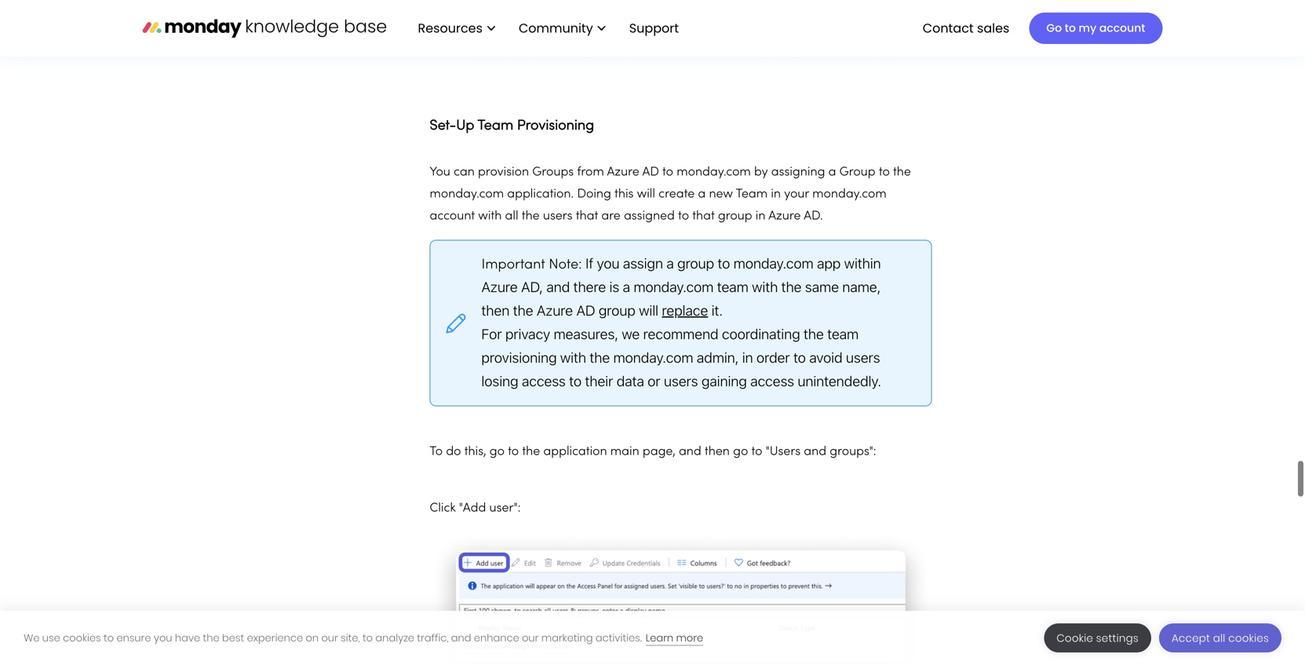 Task type: vqa. For each thing, say whether or not it's contained in the screenshot.
you in the 'If you assign a group to monday.com app within Azure AD, and there is a monday.com team with the same name, then the Azure AD group will'
yes



Task type: locate. For each thing, give the bounding box(es) containing it.
all right accept
[[1214, 631, 1226, 645]]

0 horizontal spatial in
[[743, 325, 753, 342]]

important note:
[[482, 235, 586, 248]]

in left 'order'
[[743, 325, 753, 342]]

1 horizontal spatial cookies
[[1229, 631, 1270, 645]]

a
[[829, 143, 837, 155], [698, 165, 706, 177], [667, 231, 674, 248], [623, 255, 631, 272]]

that down the doing
[[576, 187, 598, 199]]

0 horizontal spatial team
[[717, 255, 749, 272]]

0 vertical spatial you
[[597, 231, 620, 248]]

note:
[[549, 235, 582, 248]]

and
[[547, 255, 570, 272], [451, 631, 472, 645]]

you inside dialog
[[154, 631, 172, 645]]

1 vertical spatial team
[[828, 302, 859, 319]]

2 cookies from the left
[[1229, 631, 1270, 645]]

and down note:
[[547, 255, 570, 272]]

account inside you can provision groups from azure ad to monday.com by assigning a group to the monday.com application. doing this will create a new team in your monday.com account with all the users that are assigned to that group in azure ad.
[[430, 187, 475, 199]]

more
[[676, 631, 704, 645]]

0 vertical spatial group
[[718, 187, 753, 199]]

our right the enhance
[[522, 631, 539, 645]]

main element
[[402, 0, 1163, 57]]

community link
[[511, 15, 614, 42]]

1 vertical spatial in
[[756, 187, 766, 199]]

the
[[894, 143, 912, 155], [522, 187, 540, 199], [782, 255, 802, 272], [513, 278, 534, 295], [804, 302, 824, 319], [590, 325, 610, 342], [203, 631, 220, 645]]

same
[[805, 255, 839, 272]]

0 horizontal spatial you
[[154, 631, 172, 645]]

azure
[[607, 143, 640, 155], [769, 187, 801, 199], [482, 255, 518, 272], [537, 278, 573, 295]]

will inside if you assign a group to monday.com app within azure ad, and there is a monday.com team with the same name, then the azure ad group will
[[639, 278, 659, 295]]

in down 'team'
[[756, 187, 766, 199]]

group down new
[[718, 187, 753, 199]]

0 horizontal spatial access
[[522, 349, 566, 366]]

0 horizontal spatial users
[[543, 187, 573, 199]]

to up create
[[663, 143, 674, 155]]

0 horizontal spatial account
[[430, 187, 475, 199]]

with down measures, on the top left of page
[[561, 325, 587, 342]]

contact sales
[[923, 19, 1010, 37]]

traffic,
[[417, 631, 449, 645]]

2 access from the left
[[751, 349, 795, 366]]

new
[[709, 165, 733, 177]]

will up the we
[[639, 278, 659, 295]]

community
[[519, 19, 593, 37]]

2 horizontal spatial with
[[752, 255, 778, 272]]

2 our from the left
[[522, 631, 539, 645]]

2 that from the left
[[693, 187, 715, 199]]

our
[[322, 631, 338, 645], [522, 631, 539, 645]]

0 horizontal spatial ad
[[577, 278, 596, 295]]

monday.com up same
[[734, 231, 814, 248]]

cookies right "use"
[[63, 631, 101, 645]]

application.
[[507, 165, 574, 177]]

the left best
[[203, 631, 220, 645]]

0 vertical spatial will
[[637, 165, 656, 177]]

to right go
[[1065, 20, 1076, 36]]

losing
[[482, 349, 519, 366]]

1 horizontal spatial in
[[756, 187, 766, 199]]

unintendedly.
[[798, 349, 882, 366]]

learn
[[646, 631, 674, 645]]

1 horizontal spatial group
[[678, 231, 715, 248]]

ad up create
[[643, 143, 659, 155]]

1 horizontal spatial our
[[522, 631, 539, 645]]

0 vertical spatial users
[[543, 187, 573, 199]]

1 cookies from the left
[[63, 631, 101, 645]]

you
[[597, 231, 620, 248], [154, 631, 172, 645]]

account
[[1100, 20, 1146, 36], [430, 187, 475, 199]]

1 horizontal spatial ad
[[643, 143, 659, 155]]

list
[[402, 0, 692, 57]]

0 horizontal spatial that
[[576, 187, 598, 199]]

you can provision groups from azure ad to monday.com by assigning a group to the monday.com application. doing this will create a new team in your monday.com account with all the users that are assigned to that group in azure ad.
[[430, 143, 912, 199]]

monday.com logo image
[[143, 11, 387, 44]]

group down is
[[599, 278, 636, 295]]

1 access from the left
[[522, 349, 566, 366]]

to right group
[[879, 143, 890, 155]]

access down provisioning
[[522, 349, 566, 366]]

your
[[785, 165, 809, 177]]

provisioning
[[482, 325, 557, 342]]

1 vertical spatial and
[[451, 631, 472, 645]]

account right my
[[1100, 20, 1146, 36]]

1 vertical spatial account
[[430, 187, 475, 199]]

group
[[718, 187, 753, 199], [678, 231, 715, 248], [599, 278, 636, 295]]

assign
[[623, 231, 663, 248]]

ensure
[[117, 631, 151, 645]]

1 vertical spatial you
[[154, 631, 172, 645]]

0 horizontal spatial with
[[478, 187, 502, 199]]

settings
[[1097, 631, 1139, 645]]

1 vertical spatial all
[[1214, 631, 1226, 645]]

azure down ad, at the left of page
[[537, 278, 573, 295]]

on
[[306, 631, 319, 645]]

dialog
[[0, 611, 1306, 665]]

0 vertical spatial team
[[717, 255, 749, 272]]

2 vertical spatial users
[[664, 349, 698, 366]]

2 horizontal spatial group
[[718, 187, 753, 199]]

groups
[[533, 143, 574, 155]]

team
[[717, 255, 749, 272], [828, 302, 859, 319]]

avoid
[[810, 325, 843, 342]]

users
[[543, 187, 573, 199], [846, 325, 881, 342], [664, 349, 698, 366]]

with down provision
[[478, 187, 502, 199]]

support link
[[622, 15, 692, 42], [630, 19, 684, 37]]

2 horizontal spatial in
[[771, 165, 781, 177]]

0 vertical spatial and
[[547, 255, 570, 272]]

all down application.
[[505, 187, 519, 199]]

you right 'if' at top left
[[597, 231, 620, 248]]

2 vertical spatial in
[[743, 325, 753, 342]]

will right this
[[637, 165, 656, 177]]

order
[[757, 325, 790, 342]]

users up unintendedly.
[[846, 325, 881, 342]]

1 horizontal spatial with
[[561, 325, 587, 342]]

cookie
[[1057, 631, 1094, 645]]

with up the coordinating
[[752, 255, 778, 272]]

we
[[622, 302, 640, 319]]

and right traffic,
[[451, 631, 472, 645]]

1 vertical spatial ad
[[577, 278, 596, 295]]

there
[[574, 255, 606, 272]]

cookies inside button
[[1229, 631, 1270, 645]]

dialog containing cookie settings
[[0, 611, 1306, 665]]

1 vertical spatial will
[[639, 278, 659, 295]]

1 vertical spatial with
[[752, 255, 778, 272]]

replace
[[662, 278, 708, 295]]

ad
[[643, 143, 659, 155], [577, 278, 596, 295]]

a right is
[[623, 255, 631, 272]]

you left have
[[154, 631, 172, 645]]

0 horizontal spatial and
[[451, 631, 472, 645]]

account down "can"
[[430, 187, 475, 199]]

if you assign a group to monday.com app within azure ad, and there is a monday.com team with the same name, then the azure ad group will
[[482, 231, 881, 295]]

team up it.
[[717, 255, 749, 272]]

0 vertical spatial account
[[1100, 20, 1146, 36]]

team up avoid
[[828, 302, 859, 319]]

with inside if you assign a group to monday.com app within azure ad, and there is a monday.com team with the same name, then the azure ad group will
[[752, 255, 778, 272]]

account inside main element
[[1100, 20, 1146, 36]]

cookies right accept
[[1229, 631, 1270, 645]]

1 horizontal spatial account
[[1100, 20, 1146, 36]]

users down application.
[[543, 187, 573, 199]]

users inside you can provision groups from azure ad to monday.com by assigning a group to the monday.com application. doing this will create a new team in your monday.com account with all the users that are assigned to that group in azure ad.
[[543, 187, 573, 199]]

1 horizontal spatial team
[[828, 302, 859, 319]]

accept all cookies
[[1172, 631, 1270, 645]]

group inside you can provision groups from azure ad to monday.com by assigning a group to the monday.com application. doing this will create a new team in your monday.com account with all the users that are assigned to that group in azure ad.
[[718, 187, 753, 199]]

to
[[1065, 20, 1076, 36], [663, 143, 674, 155], [879, 143, 890, 155], [678, 187, 689, 199], [718, 231, 730, 248], [794, 325, 806, 342], [569, 349, 582, 366], [104, 631, 114, 645], [363, 631, 373, 645]]

monday.com down group
[[813, 165, 887, 177]]

can
[[454, 143, 475, 155]]

doing
[[577, 165, 612, 177]]

2 vertical spatial with
[[561, 325, 587, 342]]

0 horizontal spatial group
[[599, 278, 636, 295]]

best
[[222, 631, 244, 645]]

1 vertical spatial users
[[846, 325, 881, 342]]

cookies
[[63, 631, 101, 645], [1229, 631, 1270, 645]]

to right "site,"
[[363, 631, 373, 645]]

1 horizontal spatial all
[[1214, 631, 1226, 645]]

you inside if you assign a group to monday.com app within azure ad, and there is a monday.com team with the same name, then the azure ad group will
[[597, 231, 620, 248]]

create
[[659, 165, 695, 177]]

group up replace at the top of the page
[[678, 231, 715, 248]]

cookies for use
[[63, 631, 101, 645]]

and inside if you assign a group to monday.com app within azure ad, and there is a monday.com team with the same name, then the azure ad group will
[[547, 255, 570, 272]]

0 vertical spatial ad
[[643, 143, 659, 155]]

0 horizontal spatial cookies
[[63, 631, 101, 645]]

team inside if you assign a group to monday.com app within azure ad, and there is a monday.com team with the same name, then the azure ad group will
[[717, 255, 749, 272]]

0 vertical spatial all
[[505, 187, 519, 199]]

monday.com up or
[[614, 325, 694, 342]]

access down 'order'
[[751, 349, 795, 366]]

monday.com
[[677, 143, 751, 155], [430, 165, 504, 177], [813, 165, 887, 177], [734, 231, 814, 248], [634, 255, 714, 272], [614, 325, 694, 342]]

a left group
[[829, 143, 837, 155]]

all inside you can provision groups from azure ad to monday.com by assigning a group to the monday.com application. doing this will create a new team in your monday.com account with all the users that are assigned to that group in azure ad.
[[505, 187, 519, 199]]

1 horizontal spatial and
[[547, 255, 570, 272]]

ad inside you can provision groups from azure ad to monday.com by assigning a group to the monday.com application. doing this will create a new team in your monday.com account with all the users that are assigned to that group in azure ad.
[[643, 143, 659, 155]]

name,
[[843, 255, 881, 272]]

our right the "on"
[[322, 631, 338, 645]]

1 horizontal spatial access
[[751, 349, 795, 366]]

will
[[637, 165, 656, 177], [639, 278, 659, 295]]

1 that from the left
[[576, 187, 598, 199]]

resources
[[418, 19, 483, 37]]

1 horizontal spatial users
[[664, 349, 698, 366]]

1 horizontal spatial that
[[693, 187, 715, 199]]

with
[[478, 187, 502, 199], [752, 255, 778, 272], [561, 325, 587, 342]]

to left avoid
[[794, 325, 806, 342]]

in left the your
[[771, 165, 781, 177]]

in
[[771, 165, 781, 177], [756, 187, 766, 199], [743, 325, 753, 342]]

that down new
[[693, 187, 715, 199]]

0 vertical spatial with
[[478, 187, 502, 199]]

privacy
[[506, 302, 551, 319]]

2 horizontal spatial users
[[846, 325, 881, 342]]

a left new
[[698, 165, 706, 177]]

users right or
[[664, 349, 698, 366]]

ad up measures, on the top left of page
[[577, 278, 596, 295]]

1 horizontal spatial you
[[597, 231, 620, 248]]

to left "ensure"
[[104, 631, 114, 645]]

have
[[175, 631, 200, 645]]

0 horizontal spatial all
[[505, 187, 519, 199]]

is
[[610, 255, 620, 272]]

0 horizontal spatial our
[[322, 631, 338, 645]]

cookie settings button
[[1045, 623, 1152, 652]]

that
[[576, 187, 598, 199], [693, 187, 715, 199]]

to up it.
[[718, 231, 730, 248]]

group_9__25_.png image
[[430, 508, 932, 665]]

0 vertical spatial in
[[771, 165, 781, 177]]

data
[[617, 349, 644, 366]]



Task type: describe. For each thing, give the bounding box(es) containing it.
go
[[1047, 20, 1062, 36]]

learn more link
[[646, 631, 704, 646]]

we
[[24, 631, 40, 645]]

cookies for all
[[1229, 631, 1270, 645]]

with inside replace it. for privacy measures, we recommend coordinating the team provisioning with the monday.com admin, in order to avoid users losing access to their data or users gaining access unintendedly.
[[561, 325, 587, 342]]

the up the privacy
[[513, 278, 534, 295]]

from
[[577, 143, 604, 155]]

team
[[736, 165, 768, 177]]

in inside replace it. for privacy measures, we recommend coordinating the team provisioning with the monday.com admin, in order to avoid users losing access to their data or users gaining access unintendedly.
[[743, 325, 753, 342]]

site,
[[341, 631, 360, 645]]

1 vertical spatial group
[[678, 231, 715, 248]]

and inside dialog
[[451, 631, 472, 645]]

measures,
[[554, 302, 619, 319]]

azure up this
[[607, 143, 640, 155]]

my
[[1079, 20, 1097, 36]]

you
[[430, 143, 451, 155]]

1 our from the left
[[322, 631, 338, 645]]

marketing
[[542, 631, 593, 645]]

to left their
[[569, 349, 582, 366]]

replace it. for privacy measures, we recommend coordinating the team provisioning with the monday.com admin, in order to avoid users losing access to their data or users gaining access unintendedly.
[[482, 278, 882, 366]]

monday.com up new
[[677, 143, 751, 155]]

this
[[615, 165, 634, 177]]

to inside if you assign a group to monday.com app within azure ad, and there is a monday.com team with the same name, then the azure ad group will
[[718, 231, 730, 248]]

their
[[585, 349, 613, 366]]

azure up the then
[[482, 255, 518, 272]]

coordinating
[[722, 302, 801, 319]]

we use cookies to ensure you have the best experience on our site, to analyze traffic, and enhance our marketing activities. learn more
[[24, 631, 704, 645]]

then
[[482, 278, 510, 295]]

by
[[755, 143, 768, 155]]

ad inside if you assign a group to monday.com app within azure ad, and there is a monday.com team with the same name, then the azure ad group will
[[577, 278, 596, 295]]

the down application.
[[522, 187, 540, 199]]

monday.com inside replace it. for privacy measures, we recommend coordinating the team provisioning with the monday.com admin, in order to avoid users losing access to their data or users gaining access unintendedly.
[[614, 325, 694, 342]]

ad.
[[804, 187, 823, 199]]

recommend
[[644, 302, 719, 319]]

are
[[602, 187, 621, 199]]

list containing resources
[[402, 0, 692, 57]]

contact
[[923, 19, 974, 37]]

monday.com up replace at the top of the page
[[634, 255, 714, 272]]

azure down the your
[[769, 187, 801, 199]]

with inside you can provision groups from azure ad to monday.com by assigning a group to the monday.com application. doing this will create a new team in your monday.com account with all the users that are assigned to that group in azure ad.
[[478, 187, 502, 199]]

it.
[[712, 278, 723, 295]]

will inside you can provision groups from azure ad to monday.com by assigning a group to the monday.com application. doing this will create a new team in your monday.com account with all the users that are assigned to that group in azure ad.
[[637, 165, 656, 177]]

analyze
[[376, 631, 415, 645]]

support
[[630, 19, 679, 37]]

group_1_ _2023 01 12t114829.796.png image
[[442, 0, 921, 36]]

cookie settings
[[1057, 631, 1139, 645]]

assigning
[[772, 143, 826, 155]]

important
[[482, 235, 545, 248]]

provision
[[478, 143, 529, 155]]

experience
[[247, 631, 303, 645]]

go to my account link
[[1030, 13, 1163, 44]]

2 vertical spatial group
[[599, 278, 636, 295]]

enhance
[[474, 631, 520, 645]]

resources link
[[410, 15, 503, 42]]

go to my account
[[1047, 20, 1146, 36]]

ad,
[[521, 255, 543, 272]]

group
[[840, 143, 876, 155]]

sales
[[978, 19, 1010, 37]]

or
[[648, 349, 661, 366]]

use
[[42, 631, 60, 645]]

admin,
[[697, 325, 739, 342]]

within
[[845, 231, 881, 248]]

for
[[482, 302, 502, 319]]

assigned
[[624, 187, 675, 199]]

contact sales link
[[915, 15, 1018, 42]]

team inside replace it. for privacy measures, we recommend coordinating the team provisioning with the monday.com admin, in order to avoid users losing access to their data or users gaining access unintendedly.
[[828, 302, 859, 319]]

to inside main element
[[1065, 20, 1076, 36]]

the right group
[[894, 143, 912, 155]]

if
[[586, 231, 594, 248]]

app
[[817, 231, 841, 248]]

the left same
[[782, 255, 802, 272]]

accept
[[1172, 631, 1211, 645]]

all inside button
[[1214, 631, 1226, 645]]

monday.com down "can"
[[430, 165, 504, 177]]

activities.
[[596, 631, 642, 645]]

the up their
[[590, 325, 610, 342]]

to down create
[[678, 187, 689, 199]]

a right assign
[[667, 231, 674, 248]]

accept all cookies button
[[1160, 623, 1282, 652]]

gaining
[[702, 349, 747, 366]]

the up avoid
[[804, 302, 824, 319]]



